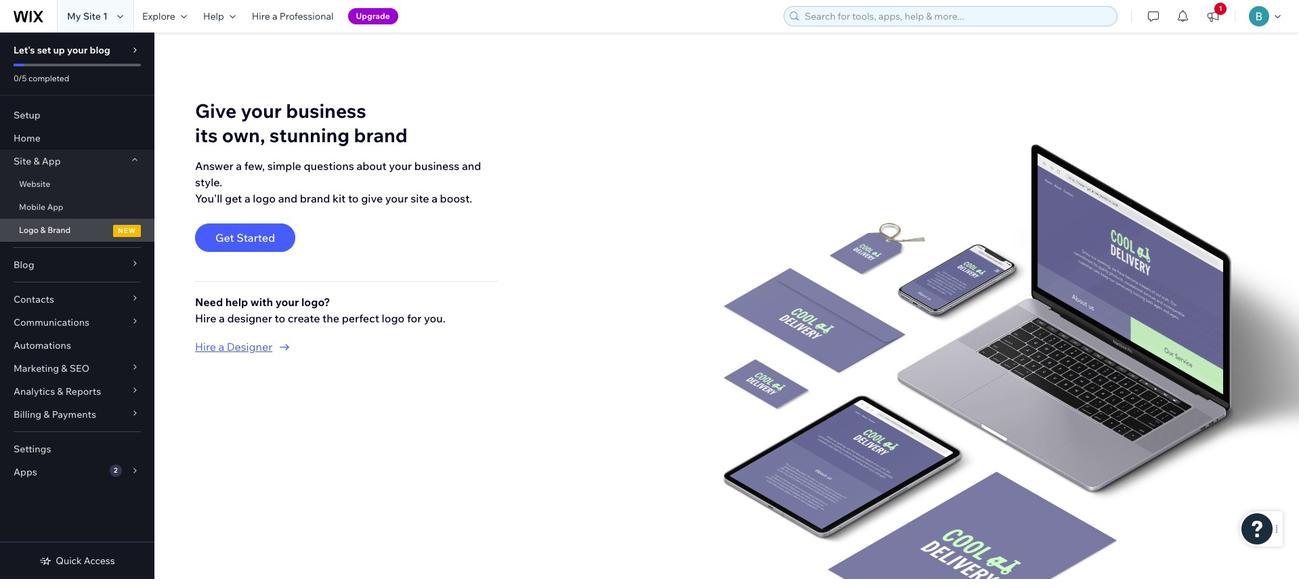 Task type: describe. For each thing, give the bounding box(es) containing it.
for
[[407, 312, 422, 325]]

marketing
[[14, 362, 59, 375]]

your inside need help with your logo? hire a designer to create the perfect logo for you.
[[276, 296, 299, 309]]

let's set up your blog
[[14, 44, 110, 56]]

logo
[[19, 225, 39, 235]]

give
[[195, 99, 237, 123]]

brand
[[48, 225, 71, 235]]

setup
[[14, 109, 40, 121]]

your left site
[[385, 192, 408, 205]]

hire a professional link
[[244, 0, 342, 33]]

& for logo
[[40, 225, 46, 235]]

home
[[14, 132, 40, 144]]

2
[[114, 466, 118, 475]]

mobile app link
[[0, 196, 154, 219]]

brand inside answer a few, simple questions about your business and style. you'll get a logo and brand kit to give your site a boost.
[[300, 192, 330, 205]]

logo & brand
[[19, 225, 71, 235]]

own,
[[222, 124, 265, 147]]

hire for hire a professional
[[252, 10, 270, 22]]

give
[[361, 192, 383, 205]]

completed
[[28, 73, 69, 83]]

blog
[[90, 44, 110, 56]]

hire for hire a designer
[[195, 340, 216, 354]]

analytics
[[14, 385, 55, 398]]

communications button
[[0, 311, 154, 334]]

site & app
[[14, 155, 61, 167]]

designer
[[227, 340, 273, 354]]

0/5
[[14, 73, 27, 83]]

professional
[[280, 10, 334, 22]]

simple
[[267, 159, 301, 173]]

my
[[67, 10, 81, 22]]

get started button
[[195, 224, 295, 252]]

communications
[[14, 316, 89, 329]]

a inside need help with your logo? hire a designer to create the perfect logo for you.
[[219, 312, 225, 325]]

contacts button
[[0, 288, 154, 311]]

mobile app
[[19, 202, 63, 212]]

hire a professional
[[252, 10, 334, 22]]

automations
[[14, 339, 71, 352]]

about
[[357, 159, 387, 173]]

few,
[[244, 159, 265, 173]]

quick
[[56, 555, 82, 567]]

your right about
[[389, 159, 412, 173]]

a right get
[[244, 192, 250, 205]]

a right site
[[432, 192, 438, 205]]

0 vertical spatial and
[[462, 159, 481, 173]]

started
[[237, 231, 275, 245]]

hire a designer
[[195, 340, 273, 354]]

designer
[[227, 312, 272, 325]]

style.
[[195, 176, 222, 189]]

a left few,
[[236, 159, 242, 173]]

blog
[[14, 259, 34, 271]]

1 vertical spatial app
[[47, 202, 63, 212]]

perfect
[[342, 312, 379, 325]]

upgrade
[[356, 11, 390, 21]]

& for billing
[[44, 408, 50, 421]]

get started
[[215, 231, 275, 245]]

app inside popup button
[[42, 155, 61, 167]]

upgrade button
[[348, 8, 398, 24]]

explore
[[142, 10, 175, 22]]

its
[[195, 124, 218, 147]]

setup link
[[0, 104, 154, 127]]

need help with your logo? hire a designer to create the perfect logo for you.
[[195, 296, 446, 325]]

billing
[[14, 408, 41, 421]]

blog button
[[0, 253, 154, 276]]

my site 1
[[67, 10, 108, 22]]

give your business its own, stunning brand
[[195, 99, 408, 147]]

mobile
[[19, 202, 45, 212]]

logo inside need help with your logo? hire a designer to create the perfect logo for you.
[[382, 312, 405, 325]]

business inside answer a few, simple questions about your business and style. you'll get a logo and brand kit to give your site a boost.
[[414, 159, 460, 173]]

analytics & reports button
[[0, 380, 154, 403]]

& for site
[[33, 155, 40, 167]]



Task type: locate. For each thing, give the bounding box(es) containing it.
hire left designer at the left
[[195, 340, 216, 354]]

let's
[[14, 44, 35, 56]]

new
[[118, 226, 136, 235]]

to inside answer a few, simple questions about your business and style. you'll get a logo and brand kit to give your site a boost.
[[348, 192, 359, 205]]

payments
[[52, 408, 96, 421]]

marketing & seo
[[14, 362, 90, 375]]

& left "seo"
[[61, 362, 67, 375]]

settings link
[[0, 438, 154, 461]]

1
[[1219, 4, 1222, 13], [103, 10, 108, 22]]

hire a designer button
[[195, 339, 498, 355]]

answer a few, simple questions about your business and style. you'll get a logo and brand kit to give your site a boost.
[[195, 159, 481, 205]]

brand left the kit in the top of the page
[[300, 192, 330, 205]]

sidebar element
[[0, 33, 154, 579]]

answer
[[195, 159, 234, 173]]

boost.
[[440, 192, 472, 205]]

stunning
[[269, 124, 350, 147]]

hire inside button
[[195, 340, 216, 354]]

0 horizontal spatial logo
[[253, 192, 276, 205]]

and
[[462, 159, 481, 173], [278, 192, 297, 205]]

automations link
[[0, 334, 154, 357]]

& inside dropdown button
[[57, 385, 63, 398]]

1 vertical spatial logo
[[382, 312, 405, 325]]

logo right get
[[253, 192, 276, 205]]

0 vertical spatial brand
[[354, 124, 408, 147]]

& up website
[[33, 155, 40, 167]]

website link
[[0, 173, 154, 196]]

site right my
[[83, 10, 101, 22]]

seo
[[70, 362, 90, 375]]

a left professional
[[272, 10, 277, 22]]

& right billing
[[44, 408, 50, 421]]

with
[[251, 296, 273, 309]]

help
[[225, 296, 248, 309]]

brand up about
[[354, 124, 408, 147]]

business inside give your business its own, stunning brand
[[286, 99, 366, 123]]

0 vertical spatial to
[[348, 192, 359, 205]]

to left create
[[275, 312, 285, 325]]

website
[[19, 179, 50, 189]]

the
[[323, 312, 339, 325]]

set
[[37, 44, 51, 56]]

questions
[[304, 159, 354, 173]]

you'll
[[195, 192, 223, 205]]

logo left for
[[382, 312, 405, 325]]

& right logo in the top left of the page
[[40, 225, 46, 235]]

0 horizontal spatial site
[[14, 155, 31, 167]]

1 horizontal spatial 1
[[1219, 4, 1222, 13]]

get
[[225, 192, 242, 205]]

quick access button
[[40, 555, 115, 567]]

0 vertical spatial hire
[[252, 10, 270, 22]]

1 horizontal spatial to
[[348, 192, 359, 205]]

0 vertical spatial site
[[83, 10, 101, 22]]

home link
[[0, 127, 154, 150]]

hire inside need help with your logo? hire a designer to create the perfect logo for you.
[[195, 312, 216, 325]]

1 button
[[1198, 0, 1228, 33]]

1 vertical spatial hire
[[195, 312, 216, 325]]

Search for tools, apps, help & more... field
[[801, 7, 1113, 26]]

your inside sidebar element
[[67, 44, 88, 56]]

1 vertical spatial site
[[14, 155, 31, 167]]

1 vertical spatial business
[[414, 159, 460, 173]]

your up create
[[276, 296, 299, 309]]

app up website
[[42, 155, 61, 167]]

a
[[272, 10, 277, 22], [236, 159, 242, 173], [244, 192, 250, 205], [432, 192, 438, 205], [219, 312, 225, 325], [218, 340, 224, 354]]

your right up
[[67, 44, 88, 56]]

site down home
[[14, 155, 31, 167]]

to
[[348, 192, 359, 205], [275, 312, 285, 325]]

and up "boost."
[[462, 159, 481, 173]]

your inside give your business its own, stunning brand
[[241, 99, 282, 123]]

to right the kit in the top of the page
[[348, 192, 359, 205]]

logo?
[[301, 296, 330, 309]]

need
[[195, 296, 223, 309]]

site
[[83, 10, 101, 22], [14, 155, 31, 167]]

billing & payments
[[14, 408, 96, 421]]

0 vertical spatial business
[[286, 99, 366, 123]]

business up site
[[414, 159, 460, 173]]

site
[[411, 192, 429, 205]]

& for marketing
[[61, 362, 67, 375]]

0 horizontal spatial 1
[[103, 10, 108, 22]]

0 horizontal spatial and
[[278, 192, 297, 205]]

quick access
[[56, 555, 115, 567]]

app
[[42, 155, 61, 167], [47, 202, 63, 212]]

settings
[[14, 443, 51, 455]]

0 horizontal spatial to
[[275, 312, 285, 325]]

kit
[[333, 192, 346, 205]]

1 vertical spatial and
[[278, 192, 297, 205]]

your
[[67, 44, 88, 56], [241, 99, 282, 123], [389, 159, 412, 173], [385, 192, 408, 205], [276, 296, 299, 309]]

help
[[203, 10, 224, 22]]

and down the simple
[[278, 192, 297, 205]]

1 horizontal spatial and
[[462, 159, 481, 173]]

a down need
[[219, 312, 225, 325]]

hire down need
[[195, 312, 216, 325]]

business
[[286, 99, 366, 123], [414, 159, 460, 173]]

site inside popup button
[[14, 155, 31, 167]]

reports
[[65, 385, 101, 398]]

1 vertical spatial brand
[[300, 192, 330, 205]]

2 vertical spatial hire
[[195, 340, 216, 354]]

0 vertical spatial app
[[42, 155, 61, 167]]

0 vertical spatial logo
[[253, 192, 276, 205]]

hire
[[252, 10, 270, 22], [195, 312, 216, 325], [195, 340, 216, 354]]

to inside need help with your logo? hire a designer to create the perfect logo for you.
[[275, 312, 285, 325]]

logo
[[253, 192, 276, 205], [382, 312, 405, 325]]

logo inside answer a few, simple questions about your business and style. you'll get a logo and brand kit to give your site a boost.
[[253, 192, 276, 205]]

1 horizontal spatial site
[[83, 10, 101, 22]]

brand inside give your business its own, stunning brand
[[354, 124, 408, 147]]

site & app button
[[0, 150, 154, 173]]

help button
[[195, 0, 244, 33]]

create
[[288, 312, 320, 325]]

access
[[84, 555, 115, 567]]

& inside popup button
[[44, 408, 50, 421]]

& left reports
[[57, 385, 63, 398]]

& inside "dropdown button"
[[61, 362, 67, 375]]

1 vertical spatial to
[[275, 312, 285, 325]]

a inside button
[[218, 340, 224, 354]]

analytics & reports
[[14, 385, 101, 398]]

0 horizontal spatial brand
[[300, 192, 330, 205]]

apps
[[14, 466, 37, 478]]

a left designer at the left
[[218, 340, 224, 354]]

1 inside button
[[1219, 4, 1222, 13]]

1 horizontal spatial logo
[[382, 312, 405, 325]]

& inside popup button
[[33, 155, 40, 167]]

up
[[53, 44, 65, 56]]

brand
[[354, 124, 408, 147], [300, 192, 330, 205]]

app right 'mobile'
[[47, 202, 63, 212]]

marketing & seo button
[[0, 357, 154, 380]]

0 horizontal spatial business
[[286, 99, 366, 123]]

you.
[[424, 312, 446, 325]]

get
[[215, 231, 234, 245]]

hire right 'help' button
[[252, 10, 270, 22]]

1 horizontal spatial brand
[[354, 124, 408, 147]]

your up own,
[[241, 99, 282, 123]]

business up the stunning
[[286, 99, 366, 123]]

0/5 completed
[[14, 73, 69, 83]]

& for analytics
[[57, 385, 63, 398]]

1 horizontal spatial business
[[414, 159, 460, 173]]

contacts
[[14, 293, 54, 306]]

billing & payments button
[[0, 403, 154, 426]]



Task type: vqa. For each thing, say whether or not it's contained in the screenshot.
website
yes



